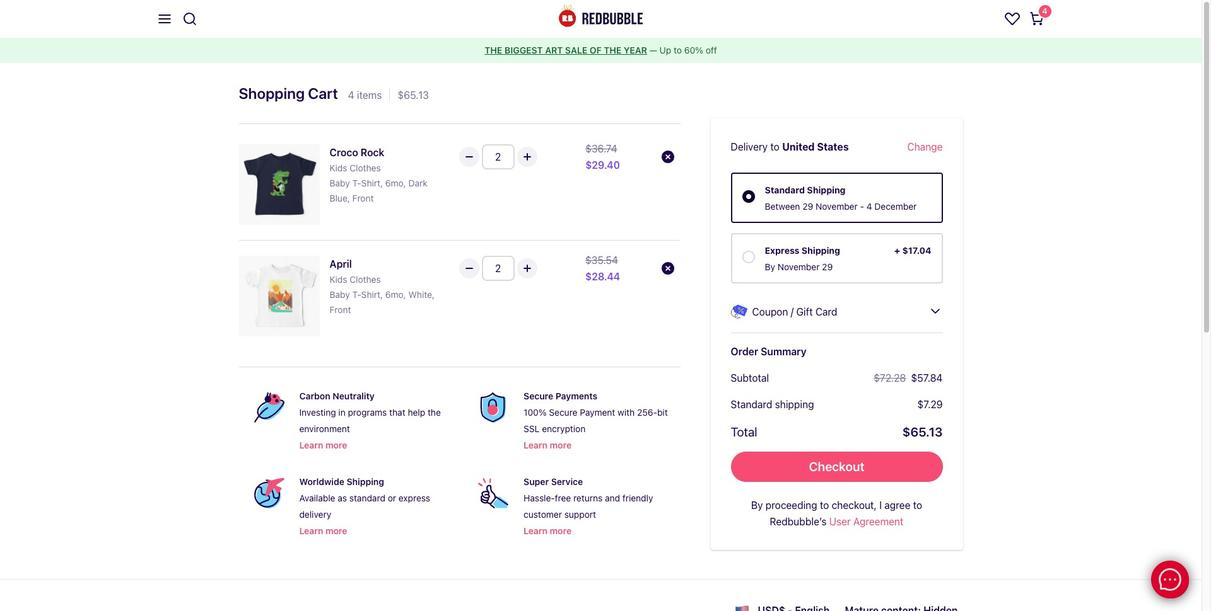Task type: vqa. For each thing, say whether or not it's contained in the screenshot.
Item Preview, Fog Designed And Sold By Nache. image to the bottom
no



Task type: locate. For each thing, give the bounding box(es) containing it.
order
[[731, 346, 758, 357]]

0 vertical spatial november
[[816, 201, 858, 212]]

line items in cart element
[[239, 129, 680, 367]]

shipping up standard
[[347, 477, 384, 487]]

0 vertical spatial 29
[[803, 201, 813, 212]]

help
[[408, 407, 425, 418]]

60%
[[684, 45, 703, 55]]

4
[[348, 89, 354, 101], [867, 201, 872, 212]]

learn more link down environment
[[299, 438, 347, 453]]

the
[[485, 45, 502, 55], [604, 45, 622, 55]]

1 shirt, from the top
[[361, 178, 383, 188]]

user agreement
[[829, 516, 904, 528]]

2 6mo, from the top
[[385, 289, 406, 300]]

kids inside april kids clothes baby t-shirt, 6mo, white, front
[[330, 274, 347, 285]]

learn down environment
[[299, 440, 323, 451]]

user agreement element
[[731, 497, 943, 530]]

clothes down rock
[[350, 162, 381, 173]]

0 vertical spatial shipping
[[807, 185, 846, 195]]

shipping inside "worldwide shipping available as standard or express delivery learn more"
[[347, 477, 384, 487]]

shirt, inside april kids clothes baby t-shirt, 6mo, white, front
[[361, 289, 383, 300]]

$65.13
[[398, 89, 429, 101], [903, 425, 943, 439]]

shirt, down rock
[[361, 178, 383, 188]]

0 vertical spatial 4
[[348, 89, 354, 101]]

shipping inside express shipping by november 29
[[802, 245, 840, 256]]

1 horizontal spatial the
[[604, 45, 622, 55]]

secure payments image
[[478, 393, 508, 423]]

front inside april kids clothes baby t-shirt, 6mo, white, front
[[330, 304, 351, 315]]

croco rock kids clothes baby t-shirt, 6mo, dark blue, front
[[330, 147, 427, 203]]

2 t- from the top
[[352, 289, 361, 300]]

4 left items
[[348, 89, 354, 101]]

front inside croco rock kids clothes baby t-shirt, 6mo, dark blue, front
[[352, 193, 374, 203]]

learn down delivery
[[299, 526, 323, 537]]

baby down april
[[330, 289, 350, 300]]

4 inside standard shipping between 29 november - 4 december
[[867, 201, 872, 212]]

1 6mo, from the top
[[385, 178, 406, 188]]

t- down croco
[[352, 178, 361, 188]]

proceeding
[[766, 500, 817, 511]]

1 vertical spatial clothes
[[350, 274, 381, 285]]

shopping
[[239, 84, 305, 102]]

front
[[352, 193, 374, 203], [330, 304, 351, 315]]

$65.13 right items
[[398, 89, 429, 101]]

1 vertical spatial secure
[[549, 407, 578, 418]]

more down encryption
[[550, 440, 572, 451]]

more
[[325, 440, 347, 451], [550, 440, 572, 451], [325, 526, 347, 537], [550, 526, 572, 537]]

None radio
[[742, 190, 755, 202], [742, 250, 755, 263], [742, 190, 755, 202], [742, 250, 755, 263]]

learn more link inside super service 'element'
[[524, 524, 572, 539]]

november
[[816, 201, 858, 212], [778, 262, 820, 272]]

1 horizontal spatial 29
[[822, 262, 833, 272]]

more down customer
[[550, 526, 572, 537]]

more inside secure payments 100% secure payment with 256-bit ssl encryption learn more
[[550, 440, 572, 451]]

shipping down states
[[807, 185, 846, 195]]

dark
[[408, 178, 427, 188]]

kids down croco
[[330, 162, 347, 173]]

delivery to united states
[[731, 141, 849, 152]]

by down express at the right
[[765, 262, 775, 272]]

1 vertical spatial baby
[[330, 289, 350, 300]]

learn more link inside worldwide shipping element
[[299, 524, 347, 539]]

learn more link for environment
[[299, 438, 347, 453]]

6mo, left dark
[[385, 178, 406, 188]]

2 baby from the top
[[330, 289, 350, 300]]

1 horizontal spatial by
[[765, 262, 775, 272]]

0 vertical spatial by
[[765, 262, 775, 272]]

1 vertical spatial 6mo,
[[385, 289, 406, 300]]

november down express at the right
[[778, 262, 820, 272]]

-
[[860, 201, 864, 212]]

clothes
[[350, 162, 381, 173], [350, 274, 381, 285]]

kids
[[330, 162, 347, 173], [330, 274, 347, 285]]

states
[[817, 141, 849, 152]]

learn down customer
[[524, 526, 548, 537]]

1 vertical spatial shirt,
[[361, 289, 383, 300]]

free
[[555, 493, 571, 504]]

1 quantity number field from the top
[[482, 144, 514, 169]]

0 vertical spatial kids
[[330, 162, 347, 173]]

1 vertical spatial november
[[778, 262, 820, 272]]

6mo, left white,
[[385, 289, 406, 300]]

more inside the super service hassle-free returns and friendly customer support learn more
[[550, 526, 572, 537]]

i
[[879, 500, 882, 511]]

1 vertical spatial $65.13
[[903, 425, 943, 439]]

change
[[907, 141, 943, 152]]

29 up card
[[822, 262, 833, 272]]

learn more link down customer
[[524, 524, 572, 539]]

united
[[782, 141, 815, 152]]

coupon
[[752, 306, 788, 318]]

standard inside the cost summary element
[[731, 399, 772, 410]]

order summary
[[731, 346, 806, 357]]

shipping right express at the right
[[802, 245, 840, 256]]

0 horizontal spatial front
[[330, 304, 351, 315]]

payment
[[580, 407, 615, 418]]

+
[[894, 245, 900, 256]]

shipping
[[807, 185, 846, 195], [802, 245, 840, 256], [347, 477, 384, 487]]

secure up 100%
[[524, 391, 553, 402]]

1 vertical spatial quantity number field
[[482, 256, 514, 281]]

2 vertical spatial shipping
[[347, 477, 384, 487]]

shirt, inside croco rock kids clothes baby t-shirt, 6mo, dark blue, front
[[361, 178, 383, 188]]

learn more link down ssl on the left bottom of the page
[[524, 438, 572, 453]]

in
[[338, 407, 345, 418]]

learn inside the super service hassle-free returns and friendly customer support learn more
[[524, 526, 548, 537]]

standard
[[765, 185, 805, 195], [731, 399, 772, 410]]

secure
[[524, 391, 553, 402], [549, 407, 578, 418]]

2 clothes from the top
[[350, 274, 381, 285]]

0 vertical spatial baby
[[330, 178, 350, 188]]

secure payments 100% secure payment with 256-bit ssl encryption learn more
[[524, 391, 668, 451]]

card
[[815, 306, 837, 318]]

0 vertical spatial t-
[[352, 178, 361, 188]]

as
[[338, 493, 347, 504]]

footer
[[0, 579, 1202, 612]]

standard up between
[[765, 185, 805, 195]]

1 vertical spatial by
[[751, 500, 763, 511]]

front right blue,
[[352, 193, 374, 203]]

more inside carbon neutrality investing in programs that help the environment learn more
[[325, 440, 347, 451]]

shopping cart
[[239, 84, 338, 102]]

more down environment
[[325, 440, 347, 451]]

croco rock link
[[330, 144, 441, 161]]

worldwide
[[299, 477, 344, 487]]

standard inside standard shipping between 29 november - 4 december
[[765, 185, 805, 195]]

0 horizontal spatial 29
[[803, 201, 813, 212]]

coupon / gift card
[[752, 306, 837, 318]]

shipping inside standard shipping between 29 november - 4 december
[[807, 185, 846, 195]]

0 vertical spatial shirt,
[[361, 178, 383, 188]]

investing
[[299, 407, 336, 418]]

learn more link inside carbon neutrality element
[[299, 438, 347, 453]]

returns
[[573, 493, 603, 504]]

year
[[624, 45, 647, 55]]

4 right '-'
[[867, 201, 872, 212]]

0 horizontal spatial $65.13
[[398, 89, 429, 101]]

shirt, down april "link"
[[361, 289, 383, 300]]

2 shirt, from the top
[[361, 289, 383, 300]]

shipping for november
[[807, 185, 846, 195]]

0 vertical spatial quantity number field
[[482, 144, 514, 169]]

1 clothes from the top
[[350, 162, 381, 173]]

sale
[[565, 45, 587, 55]]

learn more link down delivery
[[299, 524, 347, 539]]

the left biggest
[[485, 45, 502, 55]]

1 horizontal spatial $65.13
[[903, 425, 943, 439]]

learn inside carbon neutrality investing in programs that help the environment learn more
[[299, 440, 323, 451]]

front down april
[[330, 304, 351, 315]]

biggest
[[505, 45, 543, 55]]

standard shipping
[[731, 399, 814, 410]]

secure up encryption
[[549, 407, 578, 418]]

0 vertical spatial clothes
[[350, 162, 381, 173]]

by
[[765, 262, 775, 272], [751, 500, 763, 511]]

1 kids from the top
[[330, 162, 347, 173]]

april link
[[330, 256, 441, 272]]

2 quantity number field from the top
[[482, 256, 514, 281]]

learn more link for ssl
[[524, 438, 572, 453]]

subtotal
[[731, 373, 769, 384]]

checkout,
[[832, 500, 877, 511]]

by left proceeding
[[751, 500, 763, 511]]

clothes down april "link"
[[350, 274, 381, 285]]

the right of
[[604, 45, 622, 55]]

Quantity number field
[[482, 144, 514, 169], [482, 256, 514, 281]]

croco
[[330, 147, 358, 158]]

1 vertical spatial front
[[330, 304, 351, 315]]

1 horizontal spatial 4
[[867, 201, 872, 212]]

carbon neutrality image
[[254, 393, 284, 423]]

1 baby from the top
[[330, 178, 350, 188]]

1 horizontal spatial front
[[352, 193, 374, 203]]

baby up blue,
[[330, 178, 350, 188]]

0 vertical spatial $65.13
[[398, 89, 429, 101]]

0 vertical spatial front
[[352, 193, 374, 203]]

more down delivery
[[325, 526, 347, 537]]

0 horizontal spatial the
[[485, 45, 502, 55]]

environment
[[299, 424, 350, 434]]

standard for standard shipping between 29 november - 4 december
[[765, 185, 805, 195]]

0 vertical spatial standard
[[765, 185, 805, 195]]

standard down subtotal
[[731, 399, 772, 410]]

0 horizontal spatial by
[[751, 500, 763, 511]]

29 right between
[[803, 201, 813, 212]]

0 vertical spatial 6mo,
[[385, 178, 406, 188]]

29 inside express shipping by november 29
[[822, 262, 833, 272]]

november inside standard shipping between 29 november - 4 december
[[816, 201, 858, 212]]

learn more link inside secure payments element
[[524, 438, 572, 453]]

or
[[388, 493, 396, 504]]

2 the from the left
[[604, 45, 622, 55]]

t- down april "link"
[[352, 289, 361, 300]]

by inside by proceeding to checkout, i agree to redbubble's
[[751, 500, 763, 511]]

2 kids from the top
[[330, 274, 347, 285]]

kids down april
[[330, 274, 347, 285]]

1 the from the left
[[485, 45, 502, 55]]

1 t- from the top
[[352, 178, 361, 188]]

1 vertical spatial t-
[[352, 289, 361, 300]]

the biggest art sale of the year — up to 60% off
[[485, 45, 717, 55]]

1 vertical spatial 4
[[867, 201, 872, 212]]

order summary element
[[711, 118, 963, 550]]

worldwide shipping image
[[254, 479, 284, 509]]

1 vertical spatial kids
[[330, 274, 347, 285]]

april image
[[239, 256, 319, 337]]

kids inside croco rock kids clothes baby t-shirt, 6mo, dark blue, front
[[330, 162, 347, 173]]

$65.13 down $7.29
[[903, 425, 943, 439]]

1 vertical spatial 29
[[822, 262, 833, 272]]

learn
[[299, 440, 323, 451], [524, 440, 548, 451], [299, 526, 323, 537], [524, 526, 548, 537]]

november left '-'
[[816, 201, 858, 212]]

items
[[357, 89, 382, 101]]

1 vertical spatial shipping
[[802, 245, 840, 256]]

learn down ssl on the left bottom of the page
[[524, 440, 548, 451]]

6mo, inside croco rock kids clothes baby t-shirt, 6mo, dark blue, front
[[385, 178, 406, 188]]

worldwide shipping element
[[249, 473, 453, 539]]

1 vertical spatial standard
[[731, 399, 772, 410]]

super service image
[[478, 479, 508, 509]]

$36.74 $29.40
[[585, 143, 620, 171]]



Task type: describe. For each thing, give the bounding box(es) containing it.
payments
[[556, 391, 597, 402]]

blue,
[[330, 193, 350, 203]]

croco rock image
[[239, 144, 319, 225]]

by proceeding to checkout, i agree to redbubble's
[[751, 500, 922, 528]]

gift
[[796, 306, 813, 318]]

the biggest art sale of the year link
[[485, 45, 647, 55]]

learn more link for learn
[[299, 524, 347, 539]]

open chat image
[[1163, 573, 1180, 590]]

to left checkout,
[[820, 500, 829, 511]]

clothes inside april kids clothes baby t-shirt, 6mo, white, front
[[350, 274, 381, 285]]

rock
[[361, 147, 384, 158]]

programs
[[348, 407, 387, 418]]

$36.74
[[585, 143, 617, 154]]

to left "united"
[[770, 141, 780, 152]]

learn inside secure payments 100% secure payment with 256-bit ssl encryption learn more
[[524, 440, 548, 451]]

redbubble's
[[770, 516, 827, 528]]

of
[[590, 45, 602, 55]]

clothes inside croco rock kids clothes baby t-shirt, 6mo, dark blue, front
[[350, 162, 381, 173]]

november inside express shipping by november 29
[[778, 262, 820, 272]]

$7.29
[[917, 399, 943, 410]]

support
[[564, 509, 596, 520]]

neutrality
[[333, 391, 375, 402]]

coupon / gift card button
[[731, 304, 943, 320]]

ssl
[[524, 424, 540, 434]]

0 vertical spatial secure
[[524, 391, 553, 402]]

that
[[389, 407, 405, 418]]

standard
[[349, 493, 385, 504]]

and
[[605, 493, 620, 504]]

$57.84
[[911, 373, 943, 384]]

available
[[299, 493, 335, 504]]

encryption
[[542, 424, 586, 434]]

learn more link for support
[[524, 524, 572, 539]]

total
[[731, 425, 757, 439]]

express
[[765, 245, 799, 256]]

user
[[829, 516, 851, 528]]

6mo, inside april kids clothes baby t-shirt, 6mo, white, front
[[385, 289, 406, 300]]

december
[[874, 201, 917, 212]]

express shipping by november 29
[[765, 245, 840, 272]]

the
[[428, 407, 441, 418]]

$72.28 $57.84
[[874, 373, 943, 384]]

user agreement link
[[829, 514, 904, 530]]

carbon
[[299, 391, 330, 402]]

$35.54 $28.44
[[585, 255, 620, 282]]

express
[[399, 493, 430, 504]]

bit
[[657, 407, 668, 418]]

with
[[618, 407, 635, 418]]

hassle-
[[524, 493, 555, 504]]

white,
[[408, 289, 435, 300]]

$28.44
[[585, 271, 620, 282]]

shipping for standard
[[347, 477, 384, 487]]

between
[[765, 201, 800, 212]]

shipping for 29
[[802, 245, 840, 256]]

$29.40
[[585, 159, 620, 171]]

art
[[545, 45, 563, 55]]

delivery
[[299, 509, 331, 520]]

quantity number field for $29.40
[[482, 144, 514, 169]]

$35.54
[[585, 255, 618, 266]]

standard shipping between 29 november - 4 december
[[765, 185, 917, 212]]

summary
[[761, 346, 806, 357]]

$65.13 inside the cost summary element
[[903, 425, 943, 439]]

agreement
[[853, 516, 904, 528]]

worldwide shipping available as standard or express delivery learn more
[[299, 477, 430, 537]]

off
[[706, 45, 717, 55]]

—
[[650, 45, 657, 55]]

to right agree
[[913, 500, 922, 511]]

29 inside standard shipping between 29 november - 4 december
[[803, 201, 813, 212]]

t- inside april kids clothes baby t-shirt, 6mo, white, front
[[352, 289, 361, 300]]

cost summary element
[[731, 370, 943, 442]]

t- inside croco rock kids clothes baby t-shirt, 6mo, dark blue, front
[[352, 178, 361, 188]]

agree
[[884, 500, 910, 511]]

april
[[330, 258, 352, 270]]

up
[[660, 45, 671, 55]]

by inside express shipping by november 29
[[765, 262, 775, 272]]

baby inside croco rock kids clothes baby t-shirt, 6mo, dark blue, front
[[330, 178, 350, 188]]

friendly
[[622, 493, 653, 504]]

service
[[551, 477, 583, 487]]

customer
[[524, 509, 562, 520]]

256-
[[637, 407, 657, 418]]

100%
[[524, 407, 547, 418]]

more inside "worldwide shipping available as standard or express delivery learn more"
[[325, 526, 347, 537]]

$72.28
[[874, 373, 906, 384]]

cart
[[308, 84, 338, 102]]

learn inside "worldwide shipping available as standard or express delivery learn more"
[[299, 526, 323, 537]]

carbon neutrality investing in programs that help the environment learn more
[[299, 391, 441, 451]]

/
[[791, 306, 794, 318]]

super
[[524, 477, 549, 487]]

super service element
[[473, 473, 670, 539]]

standard for standard shipping
[[731, 399, 772, 410]]

4 items
[[348, 89, 382, 101]]

to right up
[[674, 45, 682, 55]]

baby inside april kids clothes baby t-shirt, 6mo, white, front
[[330, 289, 350, 300]]

quantity number field for $28.44
[[482, 256, 514, 281]]

carbon neutrality element
[[249, 388, 453, 453]]

+ $17.04
[[894, 245, 931, 256]]

0 horizontal spatial 4
[[348, 89, 354, 101]]

trust signals element
[[239, 378, 680, 549]]

change button
[[907, 139, 943, 155]]

april kids clothes baby t-shirt, 6mo, white, front
[[330, 258, 435, 315]]

$17.04
[[902, 245, 931, 256]]

super service hassle-free returns and friendly customer support learn more
[[524, 477, 653, 537]]

secure payments element
[[473, 388, 670, 453]]

shipping
[[775, 399, 814, 410]]



